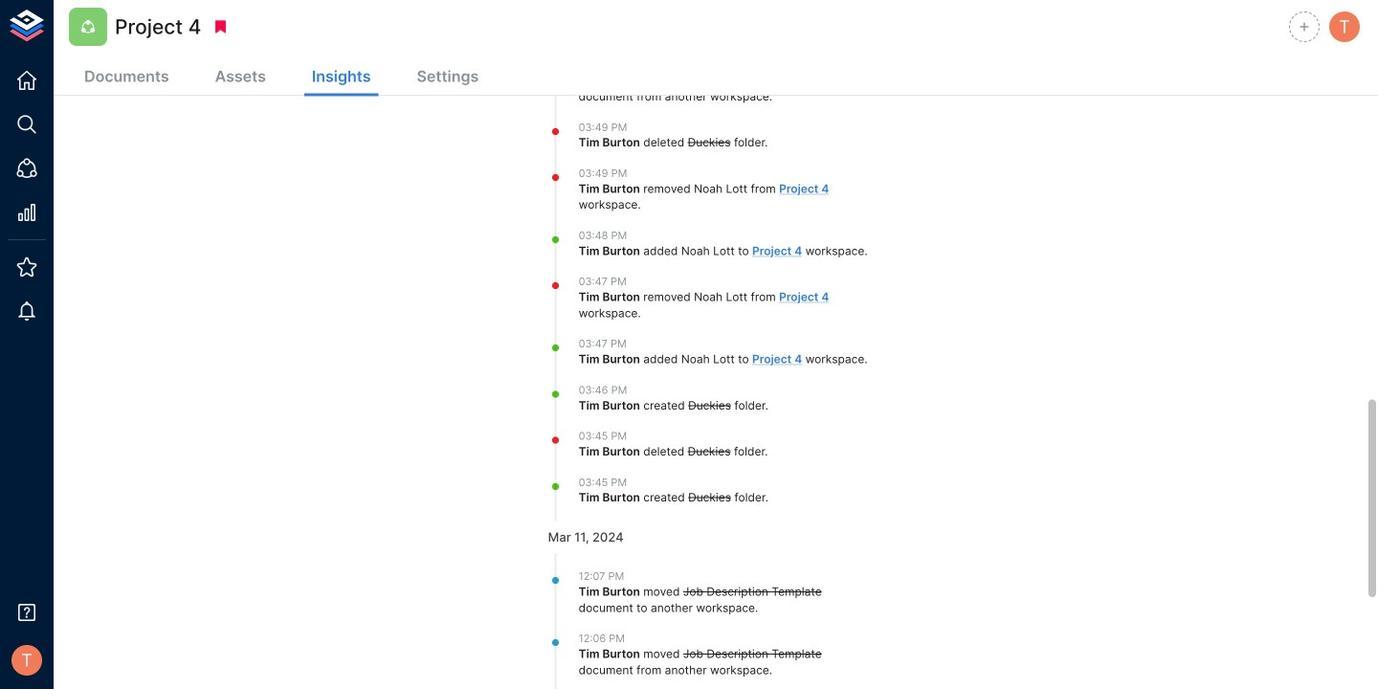 Task type: locate. For each thing, give the bounding box(es) containing it.
remove bookmark image
[[212, 18, 229, 35]]



Task type: vqa. For each thing, say whether or not it's contained in the screenshot.
the Remove Bookmark Icon
yes



